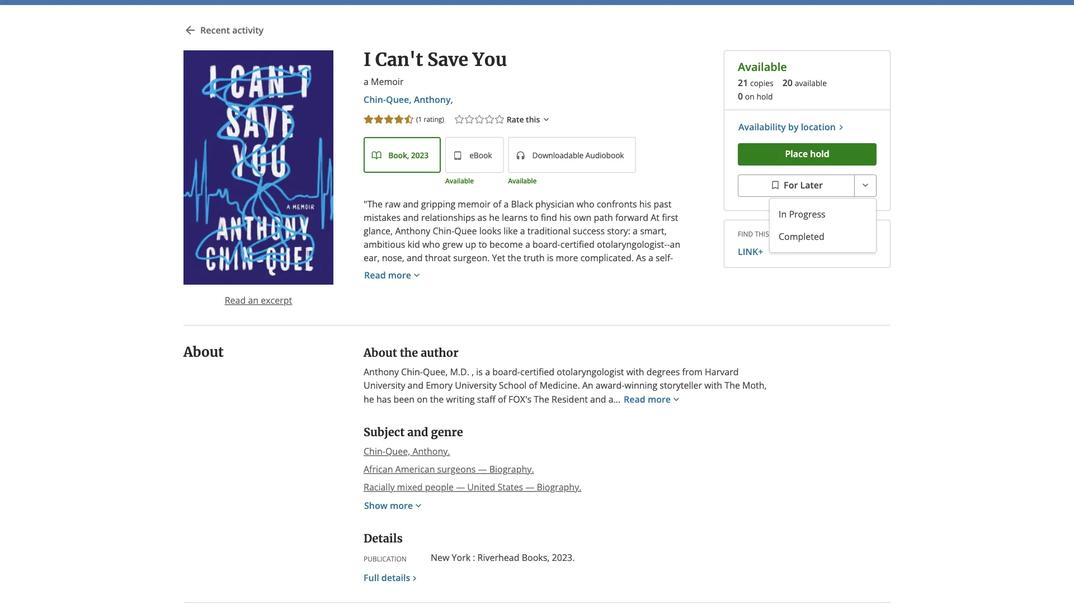 Task type: locate. For each thing, give the bounding box(es) containing it.
memoir
[[371, 76, 404, 88]]

svg star image
[[363, 114, 374, 125], [373, 114, 384, 125], [383, 114, 394, 125], [393, 114, 404, 125]]

you down award-
[[595, 399, 610, 411]]

by down the man
[[584, 346, 594, 358]]

biography.
[[489, 463, 534, 475], [537, 481, 581, 493]]

1 svg star image from the left
[[363, 114, 374, 125]]

1 vertical spatial biography.
[[537, 481, 581, 493]]

is right 'm.d.'
[[476, 366, 483, 378]]

from
[[660, 346, 681, 358], [682, 366, 703, 378]]

read for "the
[[364, 269, 386, 281]]

1 horizontal spatial save
[[604, 386, 624, 398]]

i left an
[[576, 386, 578, 398]]

2 horizontal spatial available
[[738, 59, 787, 74]]

0 horizontal spatial read
[[225, 294, 246, 306]]

an up self-
[[670, 238, 680, 250]]

for down the storyteller
[[667, 399, 679, 411]]

0 vertical spatial it
[[546, 305, 551, 317]]

the
[[508, 252, 521, 264], [400, 346, 418, 360], [583, 359, 597, 371], [653, 386, 667, 398], [430, 393, 444, 405], [364, 413, 377, 425]]

read left excerpt at the left
[[225, 294, 246, 306]]

how down 'hilarious,'
[[465, 399, 483, 411]]

0 vertical spatial by
[[788, 121, 799, 133]]

on inside 20 available 0 on hold
[[745, 91, 755, 102]]

you
[[534, 373, 549, 385], [595, 399, 610, 411]]

— right states
[[525, 481, 534, 493]]

read more for kid
[[364, 269, 411, 281]]

quee down not
[[464, 359, 487, 371]]

, right 'm.d.'
[[472, 366, 474, 378]]

anthony
[[395, 225, 430, 237], [364, 366, 399, 378]]

as down memoir
[[478, 211, 487, 224]]

can't inside the '"the raw and gripping memoir of a black physician who confronts his past mistakes and relationships as he learns to find his own path forward at first glance, anthony chin-quee looks like a traditional success story: a smart, ambitious kid who grew up to become a board-certified otolaryngologist--an ear, nose, and throat surgeon. yet the truth is more complicated. as a self- described "not white, mostly black, and questionably asian man," chin-quee knows that he doesn't fit easily into any category. growing up in a family with a background of depression, he struggled with relationships, feelings of inadequacy, and a fear of failure that made it difficult for him to forge lasting bonds with others. to repair that, he began his own unflinching examination of what it means to be both a physician and a black man today. what saved him and his sanity was not medicine but storytelling: by sharing stories from his life and career, chin-quee learned how powerful the truth can be in helping to forgive yourself and others as you chart a new way forward. by turns harrowing and hilarious, honest and human, i can't save you is the fascinating true story of how looking within can change you and your life for the better"--'
[[581, 386, 602, 398]]

0 horizontal spatial life
[[378, 359, 391, 371]]

hold inside 20 available 0 on hold
[[757, 91, 773, 102]]

- up self-
[[667, 238, 670, 250]]

quee down self-
[[659, 265, 682, 277]]

read more button down winning
[[623, 392, 683, 407]]

available for ebook
[[445, 176, 474, 185]]

1 vertical spatial can
[[545, 399, 560, 411]]

read more button down nose,
[[364, 265, 432, 287]]

in
[[621, 279, 629, 291], [652, 359, 660, 371]]

hold inside button
[[810, 148, 829, 160]]

but
[[517, 346, 531, 358]]

0 vertical spatial hold
[[757, 91, 773, 102]]

quee,
[[386, 93, 412, 106], [423, 366, 448, 378], [385, 445, 410, 457]]

0 vertical spatial is
[[547, 252, 553, 264]]

1 vertical spatial can't
[[581, 386, 602, 398]]

university up has
[[364, 379, 405, 391]]

on right 0
[[745, 91, 755, 102]]

black up storytelling:
[[555, 332, 577, 344]]

new york : riverhead books, 2023.
[[431, 552, 575, 564]]

from inside the '"the raw and gripping memoir of a black physician who confronts his past mistakes and relationships as he learns to find his own path forward at first glance, anthony chin-quee looks like a traditional success story: a smart, ambitious kid who grew up to become a board-certified otolaryngologist--an ear, nose, and throat surgeon. yet the truth is more complicated. as a self- described "not white, mostly black, and questionably asian man," chin-quee knows that he doesn't fit easily into any category. growing up in a family with a background of depression, he struggled with relationships, feelings of inadequacy, and a fear of failure that made it difficult for him to forge lasting bonds with others. to repair that, he began his own unflinching examination of what it means to be both a physician and a black man today. what saved him and his sanity was not medicine but storytelling: by sharing stories from his life and career, chin-quee learned how powerful the truth can be in helping to forgive yourself and others as you chart a new way forward. by turns harrowing and hilarious, honest and human, i can't save you is the fascinating true story of how looking within can change you and your life for the better"--'
[[660, 346, 681, 358]]

he up looks
[[489, 211, 500, 224]]

read for anthony
[[624, 393, 645, 405]]

with down category.
[[539, 292, 557, 304]]

1 vertical spatial life
[[652, 399, 665, 411]]

2 vertical spatial quee,
[[385, 445, 410, 457]]

his down means
[[400, 346, 412, 358]]

category.
[[530, 279, 568, 291]]

easily
[[469, 279, 492, 291]]

others.
[[412, 319, 442, 331]]

svg chevron right image
[[836, 122, 846, 133], [409, 573, 420, 584]]

be up "was"
[[446, 332, 457, 344]]

subject and genre
[[364, 425, 463, 439]]

— down surgeons
[[456, 481, 465, 493]]

saved
[[653, 332, 677, 344]]

0 vertical spatial in
[[621, 279, 629, 291]]

a…
[[608, 393, 620, 405]]

made
[[520, 305, 543, 317]]

is inside anthony chin-quee, m.d. , is a board-certified otolaryngologist with degrees from harvard university and emory university school of medicine. an award-winning storyteller with the moth, he has been on the writing staff of fox's the resident and a…
[[476, 366, 483, 378]]

rate this button
[[452, 113, 553, 126]]

1 horizontal spatial for
[[667, 399, 679, 411]]

him
[[601, 305, 617, 317], [364, 346, 380, 358]]

4 svg star outline image from the left
[[494, 114, 505, 125]]

others
[[493, 373, 520, 385]]

later
[[800, 179, 823, 191]]

and up within
[[523, 386, 539, 398]]

2 vertical spatial quee
[[464, 359, 487, 371]]

own down difficult
[[561, 319, 579, 331]]

read more button for a…
[[623, 392, 683, 407]]

and left career,
[[393, 359, 409, 371]]

i inside the '"the raw and gripping memoir of a black physician who confronts his past mistakes and relationships as he learns to find his own path forward at first glance, anthony chin-quee looks like a traditional success story: a smart, ambitious kid who grew up to become a board-certified otolaryngologist--an ear, nose, and throat surgeon. yet the truth is more complicated. as a self- described "not white, mostly black, and questionably asian man," chin-quee knows that he doesn't fit easily into any category. growing up in a family with a background of depression, he struggled with relationships, feelings of inadequacy, and a fear of failure that made it difficult for him to forge lasting bonds with others. to repair that, he began his own unflinching examination of what it means to be both a physician and a black man today. what saved him and his sanity was not medicine but storytelling: by sharing stories from his life and career, chin-quee learned how powerful the truth can be in helping to forgive yourself and others as you chart a new way forward. by turns harrowing and hilarious, honest and human, i can't save you is the fascinating true story of how looking within can change you and your life for the better"--'
[[576, 386, 578, 398]]

certified inside the '"the raw and gripping memoir of a black physician who confronts his past mistakes and relationships as he learns to find his own path forward at first glance, anthony chin-quee looks like a traditional success story: a smart, ambitious kid who grew up to become a board-certified otolaryngologist--an ear, nose, and throat surgeon. yet the truth is more complicated. as a self- described "not white, mostly black, and questionably asian man," chin-quee knows that he doesn't fit easily into any category. growing up in a family with a background of depression, he struggled with relationships, feelings of inadequacy, and a fear of failure that made it difficult for him to forge lasting bonds with others. to repair that, he began his own unflinching examination of what it means to be both a physician and a black man today. what saved him and his sanity was not medicine but storytelling: by sharing stories from his life and career, chin-quee learned how powerful the truth can be in helping to forgive yourself and others as you chart a new way forward. by turns harrowing and hilarious, honest and human, i can't save you is the fascinating true story of how looking within can change you and your life for the better"--'
[[560, 238, 595, 250]]

that up background
[[393, 279, 410, 291]]

be
[[446, 332, 457, 344], [639, 359, 650, 371]]

true
[[411, 399, 428, 411]]

it
[[546, 305, 551, 317], [397, 332, 403, 344]]

with up winning
[[626, 366, 644, 378]]

0 vertical spatial how
[[523, 359, 541, 371]]

1 vertical spatial read
[[225, 294, 246, 306]]

0 horizontal spatial ,
[[407, 150, 409, 160]]

1 horizontal spatial in
[[652, 359, 660, 371]]

chin- down relationships
[[433, 225, 454, 237]]

1 horizontal spatial from
[[682, 366, 703, 378]]

0 horizontal spatial an
[[248, 294, 259, 306]]

2 horizontal spatial —
[[525, 481, 534, 493]]

downloadable audiobook link
[[508, 137, 636, 173]]

degrees
[[647, 366, 680, 378]]

2023
[[411, 150, 429, 160]]

0 vertical spatial for
[[587, 305, 599, 317]]

save up anthony, on the left top of page
[[427, 48, 468, 71]]

"not
[[407, 265, 425, 277]]

can't down the new
[[581, 386, 602, 398]]

quee up grew
[[454, 225, 477, 237]]

who up throat
[[422, 238, 440, 250]]

0 vertical spatial own
[[574, 211, 592, 224]]

gripping
[[421, 198, 455, 210]]

fox's
[[509, 393, 532, 405]]

glance,
[[364, 225, 393, 237]]

quee, down subject
[[385, 445, 410, 457]]

svg ebook image
[[453, 150, 463, 161]]

1 vertical spatial up
[[608, 279, 619, 291]]

1 horizontal spatial biography.
[[537, 481, 581, 493]]

and left your
[[613, 399, 629, 411]]

1 horizontal spatial this
[[755, 229, 769, 238]]

1 vertical spatial him
[[364, 346, 380, 358]]

save down way
[[604, 386, 624, 398]]

svg chevron down image
[[541, 114, 551, 125], [860, 179, 871, 191], [411, 270, 422, 281], [671, 394, 682, 405]]

from down saved
[[660, 346, 681, 358]]

more up questionably
[[556, 252, 578, 264]]

show more button
[[364, 498, 425, 513]]

new
[[583, 373, 600, 385]]

from up the storyteller
[[682, 366, 703, 378]]

1 horizontal spatial him
[[601, 305, 617, 317]]

can
[[622, 359, 637, 371], [545, 399, 560, 411]]

chin- up african
[[364, 445, 385, 457]]

it right what
[[397, 332, 403, 344]]

4 svg star image from the left
[[393, 114, 404, 125]]

african
[[364, 463, 393, 475]]

2 horizontal spatial is
[[644, 386, 651, 398]]

subject
[[364, 425, 405, 439]]

1 horizontal spatial —
[[478, 463, 487, 475]]

1 vertical spatial ,
[[472, 366, 474, 378]]

i inside 'i can't save you a memoir'
[[364, 48, 371, 71]]

how down the but
[[523, 359, 541, 371]]

1 vertical spatial by
[[584, 346, 594, 358]]

nose,
[[382, 252, 404, 264]]

find this title on
[[738, 229, 799, 238]]

1 vertical spatial read more button
[[623, 392, 683, 407]]

become
[[489, 238, 523, 250]]

a left the memoir
[[364, 76, 369, 88]]

own up success
[[574, 211, 592, 224]]

0 vertical spatial up
[[465, 238, 476, 250]]

0 vertical spatial as
[[478, 211, 487, 224]]

man,"
[[611, 265, 635, 277]]

physician up find
[[535, 198, 574, 210]]

anthony inside the '"the raw and gripping memoir of a black physician who confronts his past mistakes and relationships as he learns to find his own path forward at first glance, anthony chin-quee looks like a traditional success story: a smart, ambitious kid who grew up to become a board-certified otolaryngologist--an ear, nose, and throat surgeon. yet the truth is more complicated. as a self- described "not white, mostly black, and questionably asian man," chin-quee knows that he doesn't fit easily into any category. growing up in a family with a background of depression, he struggled with relationships, feelings of inadequacy, and a fear of failure that made it difficult for him to forge lasting bonds with others. to repair that, he began his own unflinching examination of what it means to be both a physician and a black man today. what saved him and his sanity was not medicine but storytelling: by sharing stories from his life and career, chin-quee learned how powerful the truth can be in helping to forgive yourself and others as you chart a new way forward. by turns harrowing and hilarious, honest and human, i can't save you is the fascinating true story of how looking within can change you and your life for the better"--'
[[395, 225, 430, 237]]

1 vertical spatial in
[[652, 359, 660, 371]]

winning
[[625, 379, 657, 391]]

svg star outline image
[[464, 114, 475, 125], [474, 114, 485, 125], [484, 114, 495, 125], [494, 114, 505, 125]]

1 horizontal spatial that
[[500, 305, 517, 317]]

0 horizontal spatial for
[[587, 305, 599, 317]]

ebook
[[469, 150, 492, 160]]

a
[[364, 76, 369, 88], [504, 198, 509, 210], [520, 225, 525, 237], [633, 225, 638, 237], [525, 238, 530, 250], [648, 252, 653, 264], [631, 279, 636, 291], [364, 292, 369, 304], [434, 305, 439, 317], [481, 332, 486, 344], [548, 332, 553, 344], [485, 366, 490, 378], [575, 373, 580, 385]]

0 horizontal spatial about
[[183, 344, 224, 360]]

1 horizontal spatial about
[[364, 346, 397, 360]]

details
[[364, 532, 403, 546]]

0 horizontal spatial truth
[[524, 252, 545, 264]]

about the author
[[364, 346, 459, 360]]

available down the svg audiobook image
[[508, 176, 537, 185]]

1 horizontal spatial who
[[577, 198, 594, 210]]

author
[[421, 346, 459, 360]]

0 horizontal spatial that
[[393, 279, 410, 291]]

0 horizontal spatial read more button
[[364, 265, 432, 287]]

0 horizontal spatial —
[[456, 481, 465, 493]]

and down began
[[530, 332, 546, 344]]

his up at in the top of the page
[[639, 198, 651, 210]]

available for downloadable audiobook
[[508, 176, 537, 185]]

read down ear,
[[364, 269, 386, 281]]

can't inside 'i can't save you a memoir'
[[375, 48, 423, 71]]

0 vertical spatial an
[[670, 238, 680, 250]]

0 vertical spatial quee,
[[386, 93, 412, 106]]

1 vertical spatial certified
[[520, 366, 554, 378]]

is up questionably
[[547, 252, 553, 264]]

svg chevron down image up in progress button
[[860, 179, 871, 191]]

be down stories
[[639, 359, 650, 371]]

this right rate at left top
[[526, 114, 540, 125]]

board- inside anthony chin-quee, m.d. , is a board-certified otolaryngologist with degrees from harvard university and emory university school of medicine. an award-winning storyteller with the moth, he has been on the writing staff of fox's the resident and a…
[[492, 366, 520, 378]]

find
[[738, 229, 753, 238]]

0 horizontal spatial hold
[[757, 91, 773, 102]]

anthony,
[[414, 93, 453, 106]]

read more button for kid
[[364, 265, 432, 287]]

book
[[388, 150, 407, 160]]

to
[[530, 211, 538, 224], [479, 238, 487, 250], [620, 305, 628, 317], [435, 332, 444, 344], [397, 373, 405, 385]]

1 vertical spatial hold
[[810, 148, 829, 160]]

chin- inside the "chin-quee, anthony." link
[[364, 445, 385, 457]]

1 vertical spatial you
[[626, 386, 642, 398]]

svg chevron down image left white,
[[411, 270, 422, 281]]

1 horizontal spatial how
[[523, 359, 541, 371]]

own
[[574, 211, 592, 224], [561, 319, 579, 331]]

on
[[745, 91, 755, 102], [789, 229, 799, 238], [417, 393, 428, 405]]

1 vertical spatial it
[[397, 332, 403, 344]]

chin-quee, anthony. link
[[364, 445, 450, 458]]

full
[[364, 572, 379, 584]]

1 horizontal spatial university
[[455, 379, 497, 391]]

1 horizontal spatial you
[[626, 386, 642, 398]]

and right raw
[[403, 198, 419, 210]]

certified down the but
[[520, 366, 554, 378]]

read down winning
[[624, 393, 645, 405]]

genre
[[431, 425, 463, 439]]

1 horizontal spatial by
[[788, 121, 799, 133]]

to up harrowing
[[397, 373, 405, 385]]

1 horizontal spatial board-
[[533, 238, 560, 250]]

0 horizontal spatial read more
[[364, 269, 411, 281]]

this for rate
[[526, 114, 540, 125]]

2 vertical spatial read
[[624, 393, 645, 405]]

1 vertical spatial quee,
[[423, 366, 448, 378]]

1 vertical spatial the
[[534, 393, 549, 405]]

1 vertical spatial an
[[248, 294, 259, 306]]

this inside dropdown button
[[526, 114, 540, 125]]

life
[[378, 359, 391, 371], [652, 399, 665, 411]]

0 vertical spatial anthony
[[395, 225, 430, 237]]

2 svg star outline image from the left
[[474, 114, 485, 125]]

read more down nose,
[[364, 269, 411, 281]]

difficult
[[554, 305, 585, 317]]

and up been
[[408, 379, 424, 391]]

1 vertical spatial from
[[682, 366, 703, 378]]

his
[[639, 198, 651, 210], [559, 211, 571, 224], [546, 319, 558, 331], [400, 346, 412, 358], [364, 359, 376, 371]]

20 available 0 on hold
[[738, 77, 827, 102]]

in progress
[[779, 208, 826, 220]]

life right your
[[652, 399, 665, 411]]

1 horizontal spatial read
[[364, 269, 386, 281]]

lasting
[[655, 305, 682, 317]]

biography. up states
[[489, 463, 534, 475]]

,
[[407, 150, 409, 160], [472, 366, 474, 378]]

svg arrow back image
[[183, 24, 197, 37]]

svg chevron down image down the storyteller
[[671, 394, 682, 405]]

0 horizontal spatial black
[[511, 198, 533, 210]]

anthony up kid
[[395, 225, 430, 237]]

the inside anthony chin-quee, m.d. , is a board-certified otolaryngologist with degrees from harvard university and emory university school of medicine. an award-winning storyteller with the moth, he has been on the writing staff of fox's the resident and a…
[[430, 393, 444, 405]]

0 vertical spatial life
[[378, 359, 391, 371]]

it right the made
[[546, 305, 551, 317]]

and up the any
[[511, 265, 527, 277]]

relationships,
[[559, 292, 615, 304]]

1 svg star outline image from the left
[[464, 114, 475, 125]]

about for about the author
[[364, 346, 397, 360]]

1 horizontal spatial svg chevron right image
[[836, 122, 846, 133]]

(
[[416, 115, 418, 124]]

svg chevron right image inside the full details link
[[409, 573, 420, 584]]

black up learns
[[511, 198, 533, 210]]

1 horizontal spatial an
[[670, 238, 680, 250]]

3 svg star image from the left
[[383, 114, 394, 125]]

repair
[[457, 319, 482, 331]]

board- down traditional
[[533, 238, 560, 250]]

board- inside the '"the raw and gripping memoir of a black physician who confronts his past mistakes and relationships as he learns to find his own path forward at first glance, anthony chin-quee looks like a traditional success story: a smart, ambitious kid who grew up to become a board-certified otolaryngologist--an ear, nose, and throat surgeon. yet the truth is more complicated. as a self- described "not white, mostly black, and questionably asian man," chin-quee knows that he doesn't fit easily into any category. growing up in a family with a background of depression, he struggled with relationships, feelings of inadequacy, and a fear of failure that made it difficult for him to forge lasting bonds with others. to repair that, he began his own unflinching examination of what it means to be both a physician and a black man today. what saved him and his sanity was not medicine but storytelling: by sharing stories from his life and career, chin-quee learned how powerful the truth can be in helping to forgive yourself and others as you chart a new way forward. by turns harrowing and hilarious, honest and human, i can't save you is the fascinating true story of how looking within can change you and your life for the better"--'
[[533, 238, 560, 250]]

0 horizontal spatial is
[[476, 366, 483, 378]]

can't up the memoir
[[375, 48, 423, 71]]

read more button
[[364, 265, 432, 287], [623, 392, 683, 407]]

1 horizontal spatial i
[[576, 386, 578, 398]]

failure
[[471, 305, 498, 317]]

1 horizontal spatial as
[[522, 373, 531, 385]]

inadequacy,
[[364, 305, 414, 317]]

0 horizontal spatial i
[[364, 48, 371, 71]]

1 vertical spatial svg chevron right image
[[409, 573, 420, 584]]

1 vertical spatial this
[[755, 229, 769, 238]]

1 vertical spatial truth
[[599, 359, 620, 371]]

you inside 'i can't save you a memoir'
[[473, 48, 507, 71]]

1 horizontal spatial be
[[639, 359, 650, 371]]

, inside anthony chin-quee, m.d. , is a board-certified otolaryngologist with degrees from harvard university and emory university school of medicine. an award-winning storyteller with the moth, he has been on the writing staff of fox's the resident and a…
[[472, 366, 474, 378]]

progress
[[789, 208, 826, 220]]

0 vertical spatial board-
[[533, 238, 560, 250]]

svg chevron down image right rate this on the top of the page
[[541, 114, 551, 125]]

in down the man,"
[[621, 279, 629, 291]]

that down struggled
[[500, 305, 517, 317]]

emory
[[426, 379, 453, 391]]

1 horizontal spatial can
[[622, 359, 637, 371]]

the
[[725, 379, 740, 391], [534, 393, 549, 405]]

kid
[[408, 238, 420, 250]]

of
[[493, 198, 501, 210], [423, 292, 431, 304], [652, 292, 661, 304], [461, 305, 469, 317], [364, 332, 372, 344], [529, 379, 537, 391], [498, 393, 506, 405], [454, 399, 462, 411]]

stories
[[630, 346, 658, 358]]

and up story
[[433, 386, 449, 398]]

1 horizontal spatial ,
[[472, 366, 474, 378]]

riverhead
[[478, 552, 519, 564]]

an left excerpt at the left
[[248, 294, 259, 306]]

0 horizontal spatial you
[[534, 373, 549, 385]]

:
[[473, 552, 475, 564]]

0 horizontal spatial up
[[465, 238, 476, 250]]

1 horizontal spatial read more
[[624, 393, 671, 405]]



Task type: vqa. For each thing, say whether or not it's contained in the screenshot.
2 stars
no



Task type: describe. For each thing, give the bounding box(es) containing it.
of down "doesn't"
[[423, 292, 431, 304]]

svg chevron right image inside availability by location button
[[836, 122, 846, 133]]

0 horizontal spatial in
[[621, 279, 629, 291]]

of right story
[[454, 399, 462, 411]]

a right become
[[525, 238, 530, 250]]

1 vertical spatial as
[[522, 373, 531, 385]]

by
[[659, 373, 669, 385]]

to left find
[[530, 211, 538, 224]]

mostly
[[454, 265, 482, 277]]

2 vertical spatial is
[[644, 386, 651, 398]]

svg chevron down image
[[413, 500, 424, 511]]

1 vertical spatial black
[[555, 332, 577, 344]]

the down become
[[508, 252, 521, 264]]

that,
[[484, 319, 503, 331]]

a up otolaryngologist-
[[633, 225, 638, 237]]

1 vertical spatial physician
[[488, 332, 527, 344]]

quee, inside anthony chin-quee, m.d. , is a board-certified otolaryngologist with degrees from harvard university and emory university school of medicine. an award-winning storyteller with the moth, he has been on the writing staff of fox's the resident and a…
[[423, 366, 448, 378]]

1 vertical spatial for
[[667, 399, 679, 411]]

rate
[[507, 114, 524, 125]]

medicine
[[476, 346, 515, 358]]

2 university from the left
[[455, 379, 497, 391]]

place hold button
[[738, 143, 877, 165]]

svg audiobook image
[[515, 150, 526, 161]]

forgive
[[408, 373, 436, 385]]

complicated.
[[581, 252, 634, 264]]

otolaryngologist-
[[597, 238, 667, 250]]

21
[[738, 77, 748, 89]]

of up fox's
[[529, 379, 537, 391]]

certified inside anthony chin-quee, m.d. , is a board-certified otolaryngologist with degrees from harvard university and emory university school of medicine. an award-winning storyteller with the moth, he has been on the writing staff of fox's the resident and a…
[[520, 366, 554, 378]]

his right began
[[546, 319, 558, 331]]

a right as
[[648, 252, 653, 264]]

m.d.
[[450, 366, 469, 378]]

save inside 'i can't save you a memoir'
[[427, 48, 468, 71]]

raw
[[385, 198, 401, 210]]

and up kid
[[403, 211, 419, 224]]

0 horizontal spatial can
[[545, 399, 560, 411]]

with right family
[[666, 279, 684, 291]]

"the
[[364, 198, 383, 210]]

his up helping
[[364, 359, 376, 371]]

harrowing
[[388, 386, 431, 398]]

he right that,
[[505, 319, 516, 331]]

more down by
[[648, 393, 671, 405]]

to up author
[[435, 332, 444, 344]]

chin- up family
[[638, 265, 659, 277]]

a up the feelings
[[631, 279, 636, 291]]

by inside button
[[788, 121, 799, 133]]

racially mixed people — united states — biography. link
[[364, 480, 581, 494]]

more inside dropdown button
[[390, 499, 413, 512]]

place
[[785, 148, 808, 160]]

0 vertical spatial physician
[[535, 198, 574, 210]]

story:
[[607, 225, 630, 237]]

has
[[376, 393, 391, 405]]

and down what
[[382, 346, 398, 358]]

confronts
[[597, 198, 637, 210]]

hilarious,
[[451, 386, 490, 398]]

award-
[[596, 379, 625, 391]]

your
[[631, 399, 650, 411]]

0 horizontal spatial the
[[534, 393, 549, 405]]

this for find
[[755, 229, 769, 238]]

1 university from the left
[[364, 379, 405, 391]]

1 horizontal spatial you
[[595, 399, 610, 411]]

to down the feelings
[[620, 305, 628, 317]]

learns
[[502, 211, 528, 224]]

for later
[[784, 179, 823, 191]]

1 horizontal spatial up
[[608, 279, 619, 291]]

and up 'hilarious,'
[[475, 373, 491, 385]]

memoir
[[458, 198, 491, 210]]

in
[[779, 208, 787, 220]]

place hold
[[785, 148, 829, 160]]

0 horizontal spatial biography.
[[489, 463, 534, 475]]

to down looks
[[479, 238, 487, 250]]

chin- down the memoir
[[364, 93, 386, 106]]

— for biography.
[[478, 463, 487, 475]]

3 svg star outline image from the left
[[484, 114, 495, 125]]

0 vertical spatial quee
[[454, 225, 477, 237]]

( 1 rating )
[[416, 115, 444, 124]]

mixed
[[397, 481, 423, 493]]

success
[[573, 225, 605, 237]]

chin-quee, anthony,
[[364, 93, 453, 106]]

save inside the '"the raw and gripping memoir of a black physician who confronts his past mistakes and relationships as he learns to find his own path forward at first glance, anthony chin-quee looks like a traditional success story: a smart, ambitious kid who grew up to become a board-certified otolaryngologist--an ear, nose, and throat surgeon. yet the truth is more complicated. as a self- described "not white, mostly black, and questionably asian man," chin-quee knows that he doesn't fit easily into any category. growing up in a family with a background of depression, he struggled with relationships, feelings of inadequacy, and a fear of failure that made it difficult for him to forge lasting bonds with others. to repair that, he began his own unflinching examination of what it means to be both a physician and a black man today. what saved him and his sanity was not medicine but storytelling: by sharing stories from his life and career, chin-quee learned how powerful the truth can be in helping to forgive yourself and others as you chart a new way forward. by turns harrowing and hilarious, honest and human, i can't save you is the fascinating true story of how looking within can change you and your life for the better"--'
[[604, 386, 624, 398]]

1 vertical spatial quee
[[659, 265, 682, 277]]

began
[[518, 319, 544, 331]]

1 vertical spatial own
[[561, 319, 579, 331]]

completed button
[[770, 225, 876, 248]]

quee, for anthony.
[[385, 445, 410, 457]]

an inside the '"the raw and gripping memoir of a black physician who confronts his past mistakes and relationships as he learns to find his own path forward at first glance, anthony chin-quee looks like a traditional success story: a smart, ambitious kid who grew up to become a board-certified otolaryngologist--an ear, nose, and throat surgeon. yet the truth is more complicated. as a self- described "not white, mostly black, and questionably asian man," chin-quee knows that he doesn't fit easily into any category. growing up in a family with a background of depression, he struggled with relationships, feelings of inadequacy, and a fear of failure that made it difficult for him to forge lasting bonds with others. to repair that, he began his own unflinching examination of what it means to be both a physician and a black man today. what saved him and his sanity was not medicine but storytelling: by sharing stories from his life and career, chin-quee learned how powerful the truth can be in helping to forgive yourself and others as you chart a new way forward. by turns harrowing and hilarious, honest and human, i can't save you is the fascinating true story of how looking within can change you and your life for the better"--'
[[670, 238, 680, 250]]

his right find
[[559, 211, 571, 224]]

0 horizontal spatial -
[[412, 413, 415, 425]]

not
[[460, 346, 474, 358]]

school
[[499, 379, 527, 391]]

recent activity link
[[183, 19, 264, 41]]

he down "not
[[412, 279, 422, 291]]

career,
[[411, 359, 440, 371]]

described
[[364, 265, 405, 277]]

learned
[[489, 359, 521, 371]]

like
[[504, 225, 518, 237]]

what
[[629, 332, 651, 344]]

on inside anthony chin-quee, m.d. , is a board-certified otolaryngologist with degrees from harvard university and emory university school of medicine. an award-winning storyteller with the moth, he has been on the writing staff of fox's the resident and a…
[[417, 393, 428, 405]]

moth,
[[742, 379, 767, 391]]

within
[[518, 399, 543, 411]]

you inside the '"the raw and gripping memoir of a black physician who confronts his past mistakes and relationships as he learns to find his own path forward at first glance, anthony chin-quee looks like a traditional success story: a smart, ambitious kid who grew up to become a board-certified otolaryngologist--an ear, nose, and throat surgeon. yet the truth is more complicated. as a self- described "not white, mostly black, and questionably asian man," chin-quee knows that he doesn't fit easily into any category. growing up in a family with a background of depression, he struggled with relationships, feelings of inadequacy, and a fear of failure that made it difficult for him to forge lasting bonds with others. to repair that, he began his own unflinching examination of what it means to be both a physician and a black man today. what saved him and his sanity was not medicine but storytelling: by sharing stories from his life and career, chin-quee learned how powerful the truth can be in helping to forgive yourself and others as you chart a new way forward. by turns harrowing and hilarious, honest and human, i can't save you is the fascinating true story of how looking within can change you and your life for the better"--'
[[626, 386, 642, 398]]

of down family
[[652, 292, 661, 304]]

united
[[467, 481, 495, 493]]

path
[[594, 211, 613, 224]]

of right staff
[[498, 393, 506, 405]]

the up subject
[[364, 413, 377, 425]]

been
[[394, 393, 415, 405]]

ebook link
[[445, 137, 504, 173]]

0 vertical spatial the
[[725, 379, 740, 391]]

availability
[[738, 121, 786, 133]]

title
[[771, 229, 787, 238]]

asian
[[586, 265, 608, 277]]

first
[[662, 211, 678, 224]]

0 vertical spatial -
[[667, 238, 670, 250]]

with down harvard
[[704, 379, 722, 391]]

a right the "both"
[[481, 332, 486, 344]]

he inside anthony chin-quee, m.d. , is a board-certified otolaryngologist with degrees from harvard university and emory university school of medicine. an award-winning storyteller with the moth, he has been on the writing staff of fox's the resident and a…
[[364, 393, 374, 405]]

forward
[[615, 211, 648, 224]]

the down by
[[653, 386, 667, 398]]

show more
[[364, 499, 413, 512]]

on for 0
[[745, 91, 755, 102]]

traditional
[[527, 225, 571, 237]]

was
[[442, 346, 458, 358]]

0 vertical spatial you
[[534, 373, 549, 385]]

in progress button
[[770, 203, 876, 225]]

0 vertical spatial be
[[446, 332, 457, 344]]

the down means
[[400, 346, 418, 360]]

0 vertical spatial can
[[622, 359, 637, 371]]

and down kid
[[407, 252, 423, 264]]

a up learns
[[504, 198, 509, 210]]

0 vertical spatial who
[[577, 198, 594, 210]]

with down inadequacy, on the bottom of page
[[392, 319, 410, 331]]

downloadable
[[532, 150, 584, 160]]

unflinching
[[581, 319, 627, 331]]

and up others.
[[416, 305, 432, 317]]

background
[[371, 292, 421, 304]]

copies
[[750, 78, 774, 88]]

a up storytelling:
[[548, 332, 553, 344]]

chin- inside anthony chin-quee, m.d. , is a board-certified otolaryngologist with degrees from harvard university and emory university school of medicine. an award-winning storyteller with the moth, he has been on the writing staff of fox's the resident and a…
[[401, 366, 423, 378]]

of up repair
[[461, 305, 469, 317]]

self-
[[656, 252, 673, 264]]

1 horizontal spatial it
[[546, 305, 551, 317]]

a left an
[[575, 373, 580, 385]]

svg shelves outline image
[[770, 179, 781, 191]]

of right memoir
[[493, 198, 501, 210]]

turns
[[364, 386, 386, 398]]

a down knows
[[364, 292, 369, 304]]

activity
[[232, 24, 264, 36]]

0 horizontal spatial him
[[364, 346, 380, 358]]

quee, for anthony,
[[386, 93, 412, 106]]

1 horizontal spatial life
[[652, 399, 665, 411]]

he up failure
[[485, 292, 495, 304]]

from inside anthony chin-quee, m.d. , is a board-certified otolaryngologist with degrees from harvard university and emory university school of medicine. an award-winning storyteller with the moth, he has been on the writing staff of fox's the resident and a…
[[682, 366, 703, 378]]

means
[[405, 332, 433, 344]]

growing
[[571, 279, 606, 291]]

staff
[[477, 393, 496, 405]]

link+ link
[[738, 245, 877, 258]]

more down nose,
[[388, 269, 411, 281]]

ambitious
[[364, 238, 405, 250]]

full details link
[[364, 572, 420, 584]]

1 horizontal spatial is
[[547, 252, 553, 264]]

0 horizontal spatial how
[[465, 399, 483, 411]]

0 horizontal spatial as
[[478, 211, 487, 224]]

on for title
[[789, 229, 799, 238]]

for later button
[[738, 174, 855, 197]]

struggled
[[498, 292, 537, 304]]

forward.
[[621, 373, 657, 385]]

a left fear
[[434, 305, 439, 317]]

svg half star image
[[403, 114, 415, 125]]

fear
[[442, 305, 458, 317]]

bonds
[[364, 319, 390, 331]]

racially mixed people — united states — biography.
[[364, 481, 581, 493]]

0
[[738, 90, 743, 102]]

0 vertical spatial that
[[393, 279, 410, 291]]

of down bonds
[[364, 332, 372, 344]]

chin-quee, anthony.
[[364, 445, 450, 457]]

svg book image
[[371, 150, 382, 161]]

states
[[498, 481, 523, 493]]

0 horizontal spatial it
[[397, 332, 403, 344]]

0 vertical spatial black
[[511, 198, 533, 210]]

grew
[[442, 238, 463, 250]]

about for about
[[183, 344, 224, 360]]

african american surgeons — biography.
[[364, 463, 534, 475]]

throat
[[425, 252, 451, 264]]

— for united
[[456, 481, 465, 493]]

a inside 'i can't save you a memoir'
[[364, 76, 369, 88]]

and left a…
[[590, 393, 606, 405]]

read more for a…
[[624, 393, 671, 405]]

book , 2023
[[388, 150, 429, 160]]

by inside the '"the raw and gripping memoir of a black physician who confronts his past mistakes and relationships as he learns to find his own path forward at first glance, anthony chin-quee looks like a traditional success story: a smart, ambitious kid who grew up to become a board-certified otolaryngologist--an ear, nose, and throat surgeon. yet the truth is more complicated. as a self- described "not white, mostly black, and questionably asian man," chin-quee knows that he doesn't fit easily into any category. growing up in a family with a background of depression, he struggled with relationships, feelings of inadequacy, and a fear of failure that made it difficult for him to forge lasting bonds with others. to repair that, he began his own unflinching examination of what it means to be both a physician and a black man today. what saved him and his sanity was not medicine but storytelling: by sharing stories from his life and career, chin-quee learned how powerful the truth can be in helping to forgive yourself and others as you chart a new way forward. by turns harrowing and hilarious, honest and human, i can't save you is the fascinating true story of how looking within can change you and your life for the better"--'
[[584, 346, 594, 358]]

chin- up yourself
[[442, 359, 464, 371]]

and up chin-quee, anthony.
[[407, 425, 428, 439]]

more inside the '"the raw and gripping memoir of a black physician who confronts his past mistakes and relationships as he learns to find his own path forward at first glance, anthony chin-quee looks like a traditional success story: a smart, ambitious kid who grew up to become a board-certified otolaryngologist--an ear, nose, and throat surgeon. yet the truth is more complicated. as a self- described "not white, mostly black, and questionably asian man," chin-quee knows that he doesn't fit easily into any category. growing up in a family with a background of depression, he struggled with relationships, feelings of inadequacy, and a fear of failure that made it difficult for him to forge lasting bonds with others. to repair that, he began his own unflinching examination of what it means to be both a physician and a black man today. what saved him and his sanity was not medicine but storytelling: by sharing stories from his life and career, chin-quee learned how powerful the truth can be in helping to forgive yourself and others as you chart a new way forward. by turns harrowing and hilarious, honest and human, i can't save you is the fascinating true story of how looking within can change you and your life for the better"--'
[[556, 252, 578, 264]]

yet
[[492, 252, 505, 264]]

into
[[494, 279, 511, 291]]

1 vertical spatial who
[[422, 238, 440, 250]]

svg star outline image
[[454, 114, 465, 125]]

anthony inside anthony chin-quee, m.d. , is a board-certified otolaryngologist with degrees from harvard university and emory university school of medicine. an award-winning storyteller with the moth, he has been on the writing staff of fox's the resident and a…
[[364, 366, 399, 378]]

a inside anthony chin-quee, m.d. , is a board-certified otolaryngologist with degrees from harvard university and emory university school of medicine. an award-winning storyteller with the moth, he has been on the writing staff of fox's the resident and a…
[[485, 366, 490, 378]]

the up the new
[[583, 359, 597, 371]]

a right the like
[[520, 225, 525, 237]]

1 vertical spatial that
[[500, 305, 517, 317]]

2 svg star image from the left
[[373, 114, 384, 125]]

to
[[444, 319, 454, 331]]



